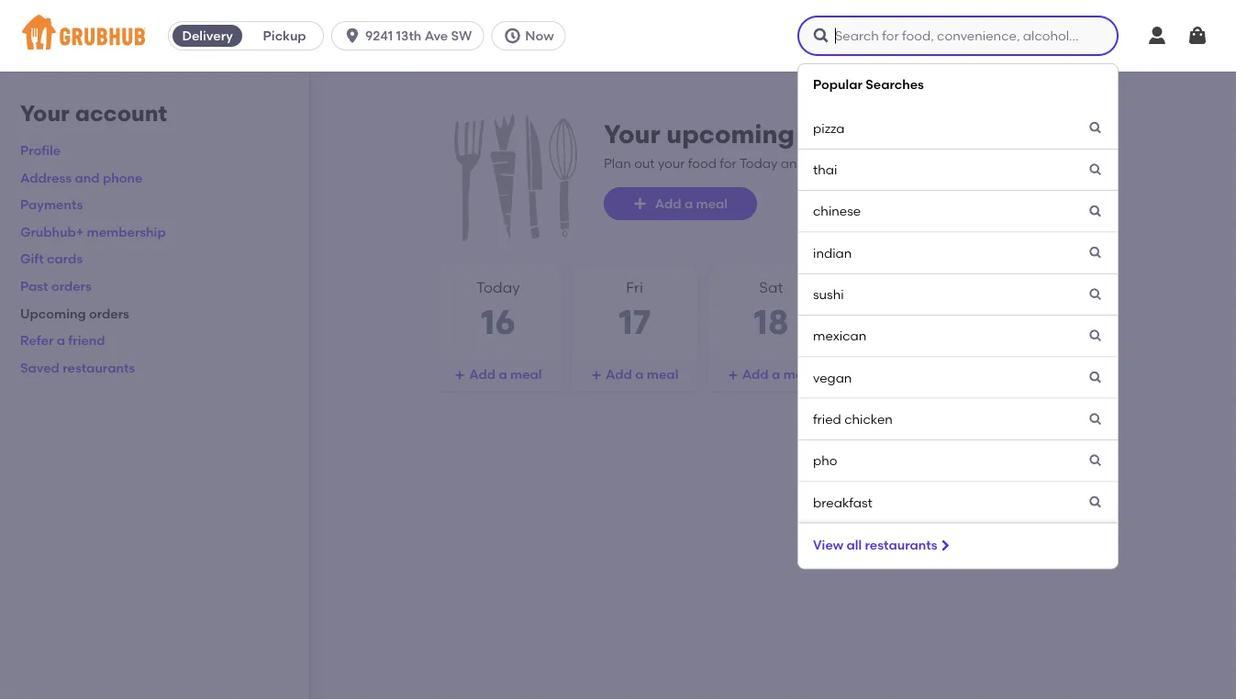 Task type: vqa. For each thing, say whether or not it's contained in the screenshot.
Past
yes



Task type: locate. For each thing, give the bounding box(es) containing it.
view
[[814, 537, 844, 553]]

sat 18
[[754, 279, 789, 343]]

add a meal for 17
[[606, 367, 679, 382]]

18
[[754, 302, 789, 343]]

16
[[481, 302, 516, 343]]

past orders
[[20, 278, 92, 294]]

add a meal button for 17
[[573, 358, 698, 391]]

add for 17
[[606, 367, 633, 382]]

orders up friend in the top of the page
[[89, 306, 129, 321]]

sat
[[760, 279, 784, 297]]

add a meal button down 18
[[709, 358, 834, 391]]

week
[[878, 155, 911, 171]]

orders for past orders
[[51, 278, 92, 294]]

searches
[[866, 76, 925, 92]]

the
[[855, 155, 875, 171]]

your up profile
[[20, 100, 70, 127]]

a down 18
[[772, 367, 781, 382]]

refer a friend
[[20, 333, 105, 348]]

add a meal button down the your
[[604, 187, 757, 220]]

upcoming orders
[[20, 306, 129, 321]]

your for upcoming
[[604, 119, 661, 150]]

in
[[841, 155, 852, 171]]

add a meal down 17
[[606, 367, 679, 382]]

svg image
[[1147, 25, 1169, 47], [503, 27, 522, 45], [813, 27, 831, 45], [1089, 121, 1104, 136], [1089, 163, 1104, 177], [633, 197, 648, 211], [1089, 204, 1104, 219], [1089, 287, 1104, 302], [591, 370, 602, 381], [1089, 371, 1104, 385], [1089, 412, 1104, 427], [1089, 495, 1104, 510], [938, 539, 953, 553]]

list box
[[0, 63, 1237, 701], [798, 63, 1119, 570]]

today
[[740, 155, 778, 171], [477, 279, 520, 297]]

19
[[891, 302, 926, 343]]

indian
[[814, 245, 852, 261]]

add down the your
[[655, 196, 682, 212]]

meal down food
[[697, 196, 728, 212]]

add a meal button
[[604, 187, 757, 220], [436, 358, 561, 391], [573, 358, 698, 391], [709, 358, 834, 391], [983, 358, 1107, 391]]

restaurants right the "all"
[[865, 537, 938, 553]]

a down food
[[685, 196, 693, 212]]

orders up the upcoming orders
[[51, 278, 92, 294]]

meal for 18
[[784, 367, 816, 382]]

plan
[[604, 155, 632, 171]]

your upcoming orders plan out your food for today and later in the week
[[604, 119, 911, 171]]

2 vertical spatial orders
[[89, 306, 129, 321]]

pickup button
[[246, 21, 323, 51]]

orders
[[801, 119, 883, 150], [51, 278, 92, 294], [89, 306, 129, 321]]

add for 18
[[743, 367, 769, 382]]

svg image inside 9241 13th ave sw "button"
[[344, 27, 362, 45]]

add a meal button for 16
[[436, 358, 561, 391]]

and left phone
[[75, 170, 100, 185]]

a for add a meal button for 16
[[499, 367, 507, 382]]

9241 13th ave sw button
[[332, 21, 492, 51]]

popular searches
[[814, 76, 925, 92]]

view all restaurants
[[814, 537, 938, 553]]

add down 16 at the left of the page
[[469, 367, 496, 382]]

today inside your upcoming orders plan out your food for today and later in the week
[[740, 155, 778, 171]]

restaurants down friend in the top of the page
[[63, 360, 135, 376]]

add a meal down 16 at the left of the page
[[469, 367, 542, 382]]

upcoming
[[667, 119, 795, 150]]

1 vertical spatial orders
[[51, 278, 92, 294]]

1 horizontal spatial and
[[781, 155, 806, 171]]

17
[[619, 302, 651, 343]]

friend
[[68, 333, 105, 348]]

meal down 17
[[647, 367, 679, 382]]

your
[[20, 100, 70, 127], [604, 119, 661, 150]]

1 horizontal spatial your
[[604, 119, 661, 150]]

address and phone link
[[20, 170, 143, 185]]

svg image
[[1187, 25, 1209, 47], [344, 27, 362, 45], [1089, 246, 1104, 260], [1089, 329, 1104, 344], [455, 370, 466, 381], [728, 370, 739, 381], [1089, 454, 1104, 468]]

1 vertical spatial today
[[477, 279, 520, 297]]

19 button
[[845, 265, 972, 392]]

saved restaurants link
[[20, 360, 135, 376]]

payments
[[20, 197, 83, 212]]

0 horizontal spatial today
[[477, 279, 520, 297]]

mexican
[[814, 328, 867, 344]]

upcoming
[[20, 306, 86, 321]]

add a meal down 18
[[743, 367, 816, 382]]

2 list box from the left
[[798, 63, 1119, 570]]

saved restaurants
[[20, 360, 135, 376]]

orders for upcoming orders
[[89, 306, 129, 321]]

grubhub+ membership link
[[20, 224, 166, 240]]

out
[[635, 155, 655, 171]]

add a meal button down 20 at the top of the page
[[983, 358, 1107, 391]]

20
[[1024, 302, 1066, 343]]

and
[[781, 155, 806, 171], [75, 170, 100, 185]]

for
[[720, 155, 737, 171]]

add down 20 at the top of the page
[[1016, 367, 1042, 382]]

now
[[525, 28, 554, 44]]

0 horizontal spatial your
[[20, 100, 70, 127]]

meal
[[697, 196, 728, 212], [511, 367, 542, 382], [647, 367, 679, 382], [784, 367, 816, 382], [1057, 367, 1089, 382]]

1 vertical spatial restaurants
[[865, 537, 938, 553]]

restaurants
[[63, 360, 135, 376], [865, 537, 938, 553]]

restaurants inside main navigation navigation
[[865, 537, 938, 553]]

1 horizontal spatial restaurants
[[865, 537, 938, 553]]

saved
[[20, 360, 60, 376]]

your up out
[[604, 119, 661, 150]]

today right for
[[740, 155, 778, 171]]

pizza
[[814, 120, 845, 136]]

add a meal button down 16 at the left of the page
[[436, 358, 561, 391]]

phone
[[103, 170, 143, 185]]

profile
[[20, 143, 61, 158]]

orders inside your upcoming orders plan out your food for today and later in the week
[[801, 119, 883, 150]]

add down 17
[[606, 367, 633, 382]]

and left later
[[781, 155, 806, 171]]

add a meal
[[655, 196, 728, 212], [469, 367, 542, 382], [606, 367, 679, 382], [743, 367, 816, 382], [1016, 367, 1089, 382]]

add down 18
[[743, 367, 769, 382]]

1 horizontal spatial today
[[740, 155, 778, 171]]

payments link
[[20, 197, 83, 212]]

orders up in
[[801, 119, 883, 150]]

refer a friend link
[[20, 333, 105, 348]]

a down 16 at the left of the page
[[499, 367, 507, 382]]

meal down 16 at the left of the page
[[511, 367, 542, 382]]

your inside your upcoming orders plan out your food for today and later in the week
[[604, 119, 661, 150]]

your account
[[20, 100, 167, 127]]

add a meal button down 17
[[573, 358, 698, 391]]

add a meal down food
[[655, 196, 728, 212]]

breakfast
[[814, 495, 873, 510]]

a down 17
[[636, 367, 644, 382]]

sw
[[451, 28, 472, 44]]

meal up fried
[[784, 367, 816, 382]]

meal down 20 at the top of the page
[[1057, 367, 1089, 382]]

today up 16 at the left of the page
[[477, 279, 520, 297]]

a
[[685, 196, 693, 212], [57, 333, 65, 348], [499, 367, 507, 382], [636, 367, 644, 382], [772, 367, 781, 382], [1045, 367, 1054, 382]]

meal for 16
[[511, 367, 542, 382]]

1 list box from the left
[[0, 63, 1237, 701]]

0 vertical spatial orders
[[801, 119, 883, 150]]

0 vertical spatial today
[[740, 155, 778, 171]]

add
[[655, 196, 682, 212], [469, 367, 496, 382], [606, 367, 633, 382], [743, 367, 769, 382], [1016, 367, 1042, 382]]

add for 16
[[469, 367, 496, 382]]

0 vertical spatial restaurants
[[63, 360, 135, 376]]

gift cards link
[[20, 251, 83, 267]]

add a meal down 20 at the top of the page
[[1016, 367, 1089, 382]]



Task type: describe. For each thing, give the bounding box(es) containing it.
svg image inside now "button"
[[503, 27, 522, 45]]

address and phone
[[20, 170, 143, 185]]

chinese
[[814, 204, 862, 219]]

fri
[[627, 279, 644, 297]]

gift cards
[[20, 251, 83, 267]]

address
[[20, 170, 72, 185]]

list box inside main navigation navigation
[[798, 63, 1119, 570]]

account
[[75, 100, 167, 127]]

9241
[[366, 28, 393, 44]]

add a meal for 18
[[743, 367, 816, 382]]

fried chicken
[[814, 412, 893, 427]]

0 horizontal spatial and
[[75, 170, 100, 185]]

add a meal for 16
[[469, 367, 542, 382]]

fried
[[814, 412, 842, 427]]

thai
[[814, 162, 838, 178]]

grubhub+
[[20, 224, 84, 240]]

past
[[20, 278, 48, 294]]

vegan
[[814, 370, 852, 386]]

and inside your upcoming orders plan out your food for today and later in the week
[[781, 155, 806, 171]]

9241 13th ave sw
[[366, 28, 472, 44]]

today 16
[[477, 279, 520, 343]]

later
[[809, 155, 838, 171]]

now button
[[492, 21, 573, 51]]

a for 18's add a meal button
[[772, 367, 781, 382]]

main navigation navigation
[[0, 0, 1237, 701]]

chicken
[[845, 412, 893, 427]]

13th
[[396, 28, 422, 44]]

profile link
[[20, 143, 61, 158]]

sushi
[[814, 287, 844, 302]]

fri 17
[[619, 279, 651, 343]]

delivery
[[182, 28, 233, 44]]

a down 20 at the top of the page
[[1045, 367, 1054, 382]]

0 horizontal spatial restaurants
[[63, 360, 135, 376]]

grubhub+ membership
[[20, 224, 166, 240]]

popular
[[814, 76, 863, 92]]

food
[[689, 155, 717, 171]]

meal for 17
[[647, 367, 679, 382]]

your for account
[[20, 100, 70, 127]]

pho
[[814, 453, 838, 469]]

past orders link
[[20, 278, 92, 294]]

add a meal button for 18
[[709, 358, 834, 391]]

your
[[658, 155, 685, 171]]

a for add a meal button under the your
[[685, 196, 693, 212]]

Search for food, convenience, alcohol... search field
[[798, 16, 1119, 56]]

pickup
[[263, 28, 306, 44]]

gift
[[20, 251, 44, 267]]

a for 17 add a meal button
[[636, 367, 644, 382]]

a right refer
[[57, 333, 65, 348]]

refer
[[20, 333, 54, 348]]

all
[[847, 537, 862, 553]]

upcoming orders link
[[20, 306, 129, 321]]

membership
[[87, 224, 166, 240]]

delivery button
[[169, 21, 246, 51]]

cards
[[47, 251, 83, 267]]

ave
[[425, 28, 448, 44]]



